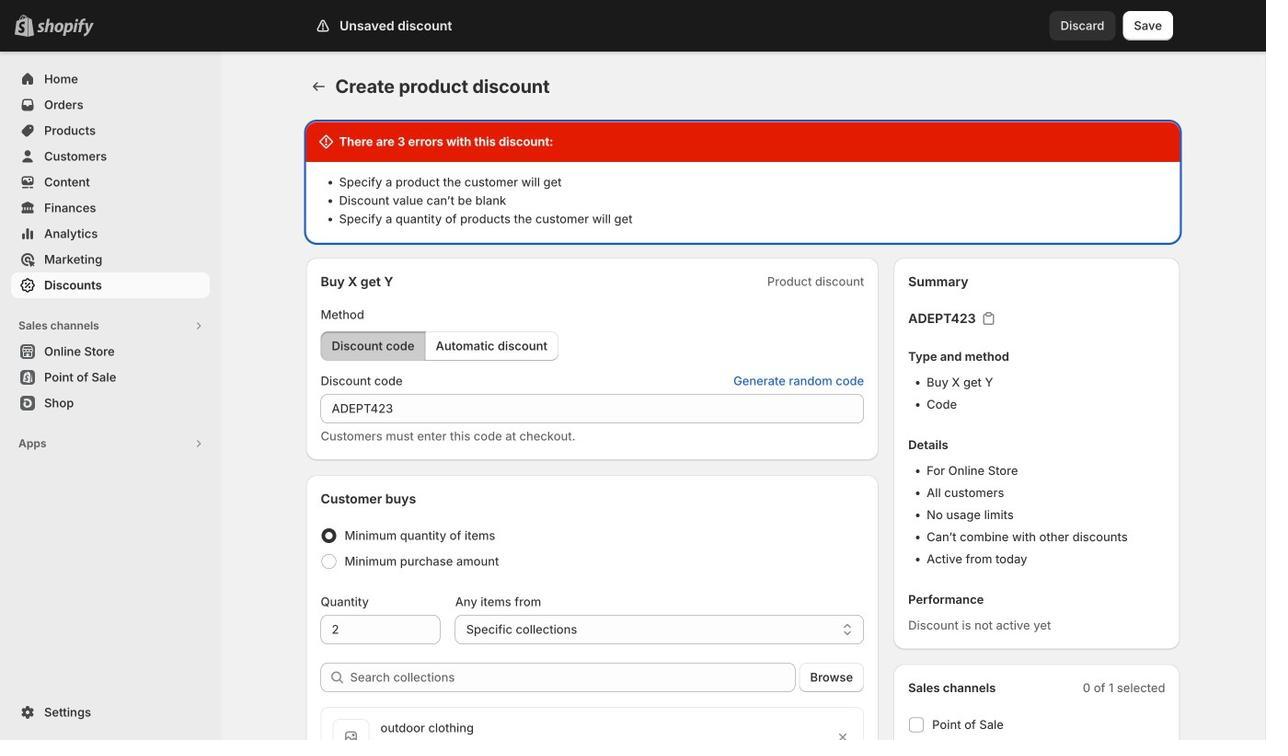 Task type: locate. For each thing, give the bounding box(es) containing it.
None text field
[[321, 615, 441, 644]]

None text field
[[321, 394, 864, 423]]

Search collections text field
[[350, 663, 796, 692]]



Task type: vqa. For each thing, say whether or not it's contained in the screenshot.
'text box'
yes



Task type: describe. For each thing, give the bounding box(es) containing it.
shopify image
[[37, 18, 94, 37]]



